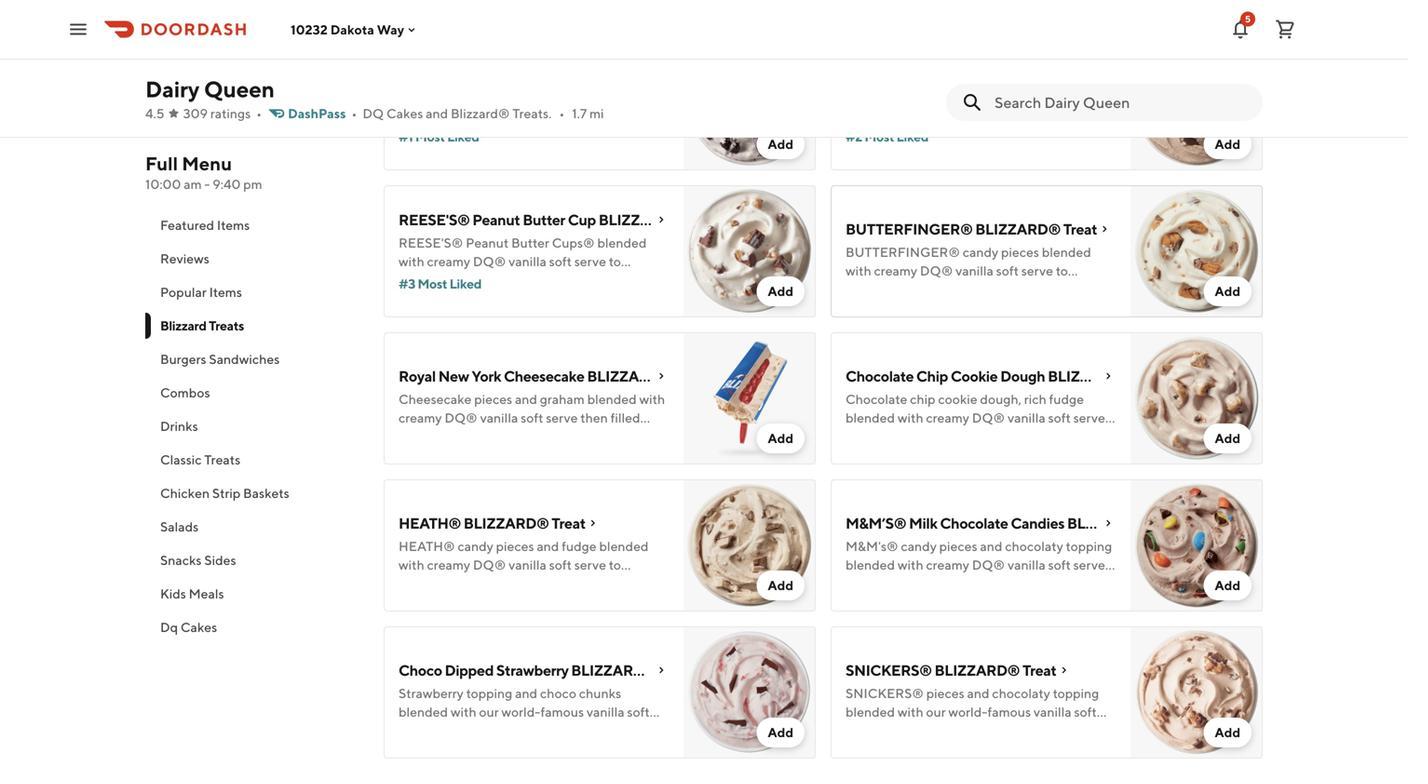 Task type: vqa. For each thing, say whether or not it's contained in the screenshot.
blended in Strawberry topping and choco chunks blended with our world-famous vanilla soft serve to Blizzard® perfection.
yes



Task type: describe. For each thing, give the bounding box(es) containing it.
strawberry inside strawberry topping and choco chunks blended with our world-famous vanilla soft serve to blizzard® perfection.
[[399, 686, 464, 701]]

items for popular items
[[209, 285, 242, 300]]

#3 most liked
[[399, 276, 481, 292]]

popular items
[[160, 285, 242, 300]]

dq cakes and blizzard® treats. • 1.7 mi
[[363, 106, 604, 121]]

featured items button
[[145, 209, 361, 242]]

dipped
[[445, 662, 494, 679]]

add button for butterfinger® blizzard® treat
[[1204, 277, 1252, 306]]

chewy brownie pieces, choco chunks and cocoa fudge blended with creamy dq® vanilla soft serve to blizzard® perfection.
[[846, 88, 1106, 141]]

pieces inside cheesecake pieces and graham blended with creamy dq® vanilla soft serve then filled with a perfectly paired strawberry topping center.
[[474, 392, 512, 407]]

full
[[145, 153, 178, 175]]

choco dipped strawberry blizzard® treat
[[399, 662, 693, 679]]

soft inside butterfinger® candy pieces blended with creamy dq® vanilla soft serve to blizzard® perfection.
[[996, 263, 1019, 278]]

#2
[[846, 129, 862, 144]]

notification bell image
[[1229, 18, 1252, 41]]

to inside m&m's® candy pieces and chocolaty topping blended with creamy dq® vanilla soft serve to blizzard® perfection.
[[846, 576, 858, 591]]

blended inside heath® candy pieces and fudge  blended with creamy dq® vanilla soft serve to blizzard® perfection.
[[599, 539, 649, 554]]

serve inside m&m's® candy pieces and chocolaty topping blended with creamy dq® vanilla soft serve to blizzard® perfection.
[[1073, 557, 1105, 573]]

with inside chocolate chip cookie dough, rich fudge blended with creamy dq® vanilla soft serve to blizzard® perfection.
[[898, 410, 923, 426]]

drinks
[[160, 419, 198, 434]]

add button for snickers® blizzard® treat
[[1204, 718, 1252, 748]]

center.
[[399, 448, 439, 463]]

10232 dakota way button
[[291, 22, 419, 37]]

brownie
[[890, 88, 938, 103]]

snacks sides button
[[145, 544, 361, 577]]

blizzard® inside chewy brownie pieces, choco chunks and cocoa fudge blended with creamy dq® vanilla soft serve to blizzard® perfection.
[[961, 125, 1038, 141]]

candy for butterfinger®
[[963, 244, 999, 260]]

#1
[[399, 129, 413, 144]]

vanilla inside butterfinger® candy pieces blended with creamy dq® vanilla soft serve to blizzard® perfection.
[[956, 263, 994, 278]]

strawberry topping and choco chunks blended with our world-famous vanilla soft serve to blizzard® perfection.
[[399, 686, 650, 739]]

serve inside cheesecake pieces and graham blended with creamy dq® vanilla soft serve then filled with a perfectly paired strawberry topping center.
[[546, 410, 578, 426]]

vanilla inside chocolate chip cookie dough, rich fudge blended with creamy dq® vanilla soft serve to blizzard® perfection.
[[1008, 410, 1046, 426]]

with inside m&m's® candy pieces and chocolaty topping blended with creamy dq® vanilla soft serve to blizzard® perfection.
[[898, 557, 923, 573]]

topping inside cheesecake pieces and graham blended with creamy dq® vanilla soft serve then filled with a perfectly paired strawberry topping center.
[[599, 429, 645, 444]]

dq® inside reese's® peanut butter cups® blended with creamy dq® vanilla soft serve to blizzard® perfection.
[[473, 254, 506, 269]]

perfection. inside m&m's® candy pieces and chocolaty topping blended with creamy dq® vanilla soft serve to blizzard® perfection.
[[940, 576, 1005, 591]]

famous for strawberry
[[541, 705, 584, 720]]

dq® inside m&m's® candy pieces and chocolaty topping blended with creamy dq® vanilla soft serve to blizzard® perfection.
[[972, 557, 1005, 573]]

soft inside heath® candy pieces and fudge  blended with creamy dq® vanilla soft serve to blizzard® perfection.
[[549, 557, 572, 573]]

heath® blizzard® treat
[[399, 515, 586, 532]]

kids meals button
[[145, 577, 361, 611]]

with inside the "snickers® pieces and chocolaty topping blended with our world-famous vanilla soft serve to blizzard® perfection."
[[898, 705, 923, 720]]

candy for m&m's®
[[901, 539, 937, 554]]

blended inside oreo® cookie pieces blended with creamy dq® vanilla soft serve to blizzard® perfection.
[[536, 88, 585, 103]]

serve inside oreo® cookie pieces blended with creamy dq® vanilla soft serve to blizzard® perfection.
[[500, 107, 532, 122]]

add button for choco dipped strawberry blizzard® treat
[[757, 718, 805, 748]]

soft inside reese's® peanut butter cups® blended with creamy dq® vanilla soft serve to blizzard® perfection.
[[549, 254, 572, 269]]

and inside strawberry topping and choco chunks blended with our world-famous vanilla soft serve to blizzard® perfection.
[[515, 686, 537, 701]]

blizzard® inside butterfinger® candy pieces blended with creamy dq® vanilla soft serve to blizzard® perfection.
[[846, 282, 923, 297]]

our for dipped
[[479, 705, 499, 720]]

add for choco dipped strawberry blizzard® treat
[[768, 725, 793, 740]]

creamy inside chewy brownie pieces, choco chunks and cocoa fudge blended with creamy dq® vanilla soft serve to blizzard® perfection.
[[1002, 107, 1045, 122]]

blizzard® inside the "snickers® pieces and chocolaty topping blended with our world-famous vanilla soft serve to blizzard® perfection."
[[895, 723, 972, 739]]

1 horizontal spatial cheesecake
[[504, 367, 584, 385]]

combos
[[160, 385, 210, 400]]

add button for heath® blizzard® treat
[[757, 571, 805, 601]]

#2 most liked
[[846, 129, 929, 144]]

liked for vanilla
[[447, 129, 479, 144]]

blended inside strawberry topping and choco chunks blended with our world-famous vanilla soft serve to blizzard® perfection.
[[399, 705, 448, 720]]

filled
[[611, 410, 640, 426]]

add button for chocolate chip cookie dough blizzard® treat
[[1204, 424, 1252, 454]]

peanut for cups®
[[466, 235, 509, 251]]

milk
[[909, 515, 937, 532]]

and inside chewy brownie pieces, choco chunks and cocoa fudge blended with creamy dq® vanilla soft serve to blizzard® perfection.
[[1068, 88, 1091, 103]]

m&m's®
[[846, 539, 898, 554]]

menu
[[182, 153, 232, 175]]

meals
[[189, 586, 224, 602]]

most right #3
[[418, 276, 447, 292]]

strawberry
[[533, 429, 596, 444]]

blizzard® inside strawberry topping and choco chunks blended with our world-famous vanilla soft serve to blizzard® perfection.
[[448, 723, 507, 739]]

reese's® peanut butter cup blizzard® treat
[[399, 211, 721, 229]]

creamy inside m&m's® candy pieces and chocolaty topping blended with creamy dq® vanilla soft serve to blizzard® perfection.
[[926, 557, 969, 573]]

with inside strawberry topping and choco chunks blended with our world-famous vanilla soft serve to blizzard® perfection.
[[451, 705, 476, 720]]

to inside oreo® cookie pieces blended with creamy dq® vanilla soft serve to blizzard® perfection.
[[534, 107, 547, 122]]

blizzard® inside reese's® peanut butter cups® blended with creamy dq® vanilla soft serve to blizzard® perfection.
[[399, 272, 476, 288]]

vanilla inside cheesecake pieces and graham blended with creamy dq® vanilla soft serve then filled with a perfectly paired strawberry topping center.
[[480, 410, 518, 426]]

blizzard® inside m&m's® candy pieces and chocolaty topping blended with creamy dq® vanilla soft serve to blizzard® perfection.
[[861, 576, 938, 591]]

fudge inside heath® candy pieces and fudge  blended with creamy dq® vanilla soft serve to blizzard® perfection.
[[562, 539, 597, 554]]

soft inside m&m's® candy pieces and chocolaty topping blended with creamy dq® vanilla soft serve to blizzard® perfection.
[[1048, 557, 1071, 573]]

sides
[[204, 553, 236, 568]]

butterfinger® for butterfinger® candy pieces blended with creamy dq® vanilla soft serve to blizzard® perfection.
[[846, 244, 960, 260]]

topping inside m&m's® candy pieces and chocolaty topping blended with creamy dq® vanilla soft serve to blizzard® perfection.
[[1066, 539, 1112, 554]]

chunks for vanilla
[[579, 686, 621, 701]]

snickers® blizzard® treat image
[[1131, 627, 1263, 759]]

creamy inside oreo® cookie pieces blended with creamy dq® vanilla soft serve to blizzard® perfection.
[[616, 88, 660, 103]]

topping inside the "snickers® pieces and chocolaty topping blended with our world-famous vanilla soft serve to blizzard® perfection."
[[1053, 686, 1099, 701]]

perfection. inside oreo® cookie pieces blended with creamy dq® vanilla soft serve to blizzard® perfection.
[[399, 125, 464, 141]]

most for cocoa
[[865, 129, 894, 144]]

royal new york cheesecake blizzard® treat
[[399, 367, 709, 385]]

to inside the "snickers® pieces and chocolaty topping blended with our world-famous vanilla soft serve to blizzard® perfection."
[[880, 723, 892, 739]]

perfection. inside chewy brownie pieces, choco chunks and cocoa fudge blended with creamy dq® vanilla soft serve to blizzard® perfection.
[[1041, 125, 1106, 141]]

chicken
[[160, 486, 210, 501]]

vanilla inside heath® candy pieces and fudge  blended with creamy dq® vanilla soft serve to blizzard® perfection.
[[509, 557, 547, 573]]

dq cakes
[[160, 620, 217, 635]]

dq cakes button
[[145, 611, 361, 644]]

to inside strawberry topping and choco chunks blended with our world-famous vanilla soft serve to blizzard® perfection.
[[433, 723, 445, 739]]

with inside reese's® peanut butter cups® blended with creamy dq® vanilla soft serve to blizzard® perfection.
[[399, 254, 424, 269]]

full menu 10:00 am - 9:40 pm
[[145, 153, 262, 192]]

a
[[427, 429, 434, 444]]

10232 dakota way
[[291, 22, 404, 37]]

and inside the "snickers® pieces and chocolaty topping blended with our world-famous vanilla soft serve to blizzard® perfection."
[[967, 686, 990, 701]]

m&m's® milk chocolate candies blizzard® treat
[[846, 515, 1189, 532]]

m&m's® candy pieces and chocolaty topping blended with creamy dq® vanilla soft serve to blizzard® perfection.
[[846, 539, 1112, 591]]

dq® inside oreo® cookie pieces blended with creamy dq® vanilla soft serve to blizzard® perfection.
[[399, 107, 432, 122]]

pieces,
[[940, 88, 982, 103]]

to inside heath® candy pieces and fudge  blended with creamy dq® vanilla soft serve to blizzard® perfection.
[[609, 557, 621, 573]]

burgers sandwiches button
[[145, 343, 361, 376]]

and inside cheesecake pieces and graham blended with creamy dq® vanilla soft serve then filled with a perfectly paired strawberry topping center.
[[515, 392, 537, 407]]

classic treats button
[[145, 443, 361, 477]]

salads button
[[145, 510, 361, 544]]

strip
[[212, 486, 241, 501]]

dairy queen
[[145, 76, 275, 102]]

add button for m&m's® milk chocolate candies blizzard® treat
[[1204, 571, 1252, 601]]

creamy inside cheesecake pieces and graham blended with creamy dq® vanilla soft serve then filled with a perfectly paired strawberry topping center.
[[399, 410, 442, 426]]

choco
[[399, 662, 442, 679]]

cookie inside chocolate chip cookie dough, rich fudge blended with creamy dq® vanilla soft serve to blizzard® perfection.
[[938, 392, 978, 407]]

add button for reese's® peanut butter cup blizzard® treat
[[757, 277, 805, 306]]

snickers® blizzard® treat
[[846, 662, 1057, 679]]

dakota
[[330, 22, 374, 37]]

vanilla inside chewy brownie pieces, choco chunks and cocoa fudge blended with creamy dq® vanilla soft serve to blizzard® perfection.
[[846, 125, 884, 141]]

creamy inside reese's® peanut butter cups® blended with creamy dq® vanilla soft serve to blizzard® perfection.
[[427, 254, 470, 269]]

with inside butterfinger® candy pieces blended with creamy dq® vanilla soft serve to blizzard® perfection.
[[846, 263, 871, 278]]

add for heath® blizzard® treat
[[768, 578, 793, 593]]

liked right #3
[[449, 276, 481, 292]]

items for featured items
[[217, 217, 250, 233]]

9:40
[[213, 176, 241, 192]]

blended inside reese's® peanut butter cups® blended with creamy dq® vanilla soft serve to blizzard® perfection.
[[597, 235, 647, 251]]

drinks button
[[145, 410, 361, 443]]

chocolaty inside m&m's® candy pieces and chocolaty topping blended with creamy dq® vanilla soft serve to blizzard® perfection.
[[1005, 539, 1063, 554]]

blizzard treats
[[160, 318, 244, 333]]

sandwiches
[[209, 352, 280, 367]]

paired
[[493, 429, 530, 444]]

and inside m&m's® candy pieces and chocolaty topping blended with creamy dq® vanilla soft serve to blizzard® perfection.
[[980, 539, 1003, 554]]

liked for fudge
[[897, 129, 929, 144]]

pieces for m&m's®
[[939, 539, 978, 554]]

oreo®
[[399, 88, 450, 103]]

dough,
[[980, 392, 1022, 407]]

combos button
[[145, 376, 361, 410]]

choco for with
[[984, 88, 1021, 103]]

to inside chocolate chip cookie dough, rich fudge blended with creamy dq® vanilla soft serve to blizzard® perfection.
[[846, 429, 858, 444]]

serve inside chocolate chip cookie dough, rich fudge blended with creamy dq® vanilla soft serve to blizzard® perfection.
[[1073, 410, 1105, 426]]

famous for treat
[[988, 705, 1031, 720]]

perfection. inside chocolate chip cookie dough, rich fudge blended with creamy dq® vanilla soft serve to blizzard® perfection.
[[940, 429, 1005, 444]]

butterfinger® blizzard® treat
[[846, 220, 1097, 238]]

-
[[204, 176, 210, 192]]

chocolate chip cookie dough blizzard® treat
[[846, 367, 1170, 385]]

4.5
[[145, 106, 164, 121]]

classic
[[160, 452, 202, 468]]

with inside oreo® cookie pieces blended with creamy dq® vanilla soft serve to blizzard® perfection.
[[588, 88, 614, 103]]

heath® blizzard® treat image
[[684, 480, 816, 612]]

graham
[[540, 392, 585, 407]]

soft inside oreo® cookie pieces blended with creamy dq® vanilla soft serve to blizzard® perfection.
[[475, 107, 497, 122]]

soft inside the "snickers® pieces and chocolaty topping blended with our world-famous vanilla soft serve to blizzard® perfection."
[[1074, 705, 1097, 720]]

then
[[580, 410, 608, 426]]

cookie
[[951, 367, 998, 385]]

add for royal new york cheesecake blizzard® treat
[[768, 431, 793, 446]]

add for butterfinger® blizzard® treat
[[1215, 284, 1241, 299]]

chocolate for chocolate chip cookie dough blizzard® treat
[[846, 367, 914, 385]]

treats for classic treats
[[204, 452, 240, 468]]

ratings
[[210, 106, 251, 121]]

blizzard
[[160, 318, 206, 333]]

to inside chewy brownie pieces, choco chunks and cocoa fudge blended with creamy dq® vanilla soft serve to blizzard® perfection.
[[946, 125, 958, 141]]

vanilla inside the "snickers® pieces and chocolaty topping blended with our world-famous vanilla soft serve to blizzard® perfection."
[[1034, 705, 1072, 720]]

reviews button
[[145, 242, 361, 276]]

add button for royal new york cheesecake blizzard® treat
[[757, 424, 805, 454]]

with inside chewy brownie pieces, choco chunks and cocoa fudge blended with creamy dq® vanilla soft serve to blizzard® perfection.
[[973, 107, 999, 122]]

salads
[[160, 519, 199, 535]]

vanilla inside m&m's® candy pieces and chocolaty topping blended with creamy dq® vanilla soft serve to blizzard® perfection.
[[1008, 557, 1046, 573]]

candy for heath®
[[458, 539, 493, 554]]

serve inside strawberry topping and choco chunks blended with our world-famous vanilla soft serve to blizzard® perfection.
[[399, 723, 430, 739]]



Task type: locate. For each thing, give the bounding box(es) containing it.
1 horizontal spatial strawberry
[[496, 662, 569, 679]]

world- down choco dipped strawberry blizzard® treat
[[501, 705, 541, 720]]

heath®
[[399, 515, 461, 532], [399, 539, 455, 554]]

1 famous from the left
[[541, 705, 584, 720]]

0 horizontal spatial strawberry
[[399, 686, 464, 701]]

blizzard® down dipped
[[448, 723, 507, 739]]

items up reviews button
[[217, 217, 250, 233]]

perfection. down oreo®
[[399, 125, 464, 141]]

dough
[[1000, 367, 1045, 385]]

#1 most liked
[[399, 129, 479, 144]]

2 • from the left
[[352, 106, 357, 121]]

perfection. down the reese's® peanut butter cup blizzard® treat
[[478, 272, 543, 288]]

1 heath® from the top
[[399, 515, 461, 532]]

#3
[[399, 276, 415, 292]]

0 vertical spatial cheesecake
[[504, 367, 584, 385]]

0 horizontal spatial fudge
[[562, 539, 597, 554]]

kids meals
[[160, 586, 224, 602]]

butterfinger® blizzard® treat image
[[1131, 185, 1263, 318]]

0 vertical spatial reese's®
[[399, 211, 470, 229]]

0 vertical spatial items
[[217, 217, 250, 233]]

pieces for heath®
[[496, 539, 534, 554]]

creamy inside butterfinger® candy pieces blended with creamy dq® vanilla soft serve to blizzard® perfection.
[[874, 263, 917, 278]]

1 horizontal spatial fudge
[[884, 107, 919, 122]]

mi
[[590, 106, 604, 121]]

1 vertical spatial strawberry
[[399, 686, 464, 701]]

pieces for butterfinger®
[[1001, 244, 1039, 260]]

reviews
[[160, 251, 209, 266]]

rich
[[1024, 392, 1047, 407]]

0 horizontal spatial chunks
[[579, 686, 621, 701]]

serve inside butterfinger® candy pieces blended with creamy dq® vanilla soft serve to blizzard® perfection.
[[1021, 263, 1053, 278]]

chocolaty inside the "snickers® pieces and chocolaty topping blended with our world-famous vanilla soft serve to blizzard® perfection."
[[992, 686, 1050, 701]]

pieces down heath® blizzard® treat
[[496, 539, 534, 554]]

chunks inside chewy brownie pieces, choco chunks and cocoa fudge blended with creamy dq® vanilla soft serve to blizzard® perfection.
[[1023, 88, 1066, 103]]

soft inside chocolate chip cookie dough, rich fudge blended with creamy dq® vanilla soft serve to blizzard® perfection.
[[1048, 410, 1071, 426]]

choco brownie extreme blizzard® treat image
[[1131, 38, 1263, 170]]

cakes
[[387, 106, 423, 121], [181, 620, 217, 635]]

1 vertical spatial choco
[[540, 686, 576, 701]]

cookie down cookie
[[938, 392, 978, 407]]

0 vertical spatial peanut
[[472, 211, 520, 229]]

perfection. down choco dipped strawberry blizzard® treat
[[510, 723, 575, 739]]

blizzard® inside chocolate chip cookie dough, rich fudge blended with creamy dq® vanilla soft serve to blizzard® perfection.
[[861, 429, 938, 444]]

0 horizontal spatial candy
[[458, 539, 493, 554]]

pm
[[243, 176, 262, 192]]

dq® inside butterfinger® candy pieces blended with creamy dq® vanilla soft serve to blizzard® perfection.
[[920, 263, 953, 278]]

cheesecake inside cheesecake pieces and graham blended with creamy dq® vanilla soft serve then filled with a perfectly paired strawberry topping center.
[[399, 392, 472, 407]]

butter for cups®
[[511, 235, 549, 251]]

1 butterfinger® from the top
[[846, 220, 973, 238]]

butterfinger®
[[846, 220, 973, 238], [846, 244, 960, 260]]

add for reese's® peanut butter cup blizzard® treat
[[768, 284, 793, 299]]

baskets
[[243, 486, 289, 501]]

fudge inside chewy brownie pieces, choco chunks and cocoa fudge blended with creamy dq® vanilla soft serve to blizzard® perfection.
[[884, 107, 919, 122]]

treats up burgers sandwiches
[[209, 318, 244, 333]]

cakes for dq
[[387, 106, 423, 121]]

fudge down heath® blizzard® treat
[[562, 539, 597, 554]]

cups®
[[552, 235, 595, 251]]

serve inside chewy brownie pieces, choco chunks and cocoa fudge blended with creamy dq® vanilla soft serve to blizzard® perfection.
[[911, 125, 943, 141]]

fudge right rich
[[1049, 392, 1084, 407]]

our for blizzard®
[[926, 705, 946, 720]]

choco down choco dipped strawberry blizzard® treat
[[540, 686, 576, 701]]

cheesecake down royal
[[399, 392, 472, 407]]

pieces
[[495, 88, 533, 103], [1001, 244, 1039, 260], [474, 392, 512, 407], [496, 539, 534, 554], [939, 539, 978, 554], [926, 686, 965, 701]]

peanut up #3 most liked
[[466, 235, 509, 251]]

chicken strip baskets button
[[145, 477, 361, 510]]

classic treats
[[160, 452, 240, 468]]

cookie
[[453, 88, 492, 103], [938, 392, 978, 407]]

1 horizontal spatial world-
[[948, 705, 988, 720]]

blizzard® up #1 most liked
[[451, 106, 510, 121]]

to inside butterfinger® candy pieces blended with creamy dq® vanilla soft serve to blizzard® perfection.
[[1056, 263, 1068, 278]]

blended inside the "snickers® pieces and chocolaty topping blended with our world-famous vanilla soft serve to blizzard® perfection."
[[846, 705, 895, 720]]

snickers® for snickers® blizzard® treat
[[846, 662, 932, 679]]

serve inside reese's® peanut butter cups® blended with creamy dq® vanilla soft serve to blizzard® perfection.
[[574, 254, 606, 269]]

reese's® for reese's® peanut butter cups® blended with creamy dq® vanilla soft serve to blizzard® perfection.
[[399, 235, 463, 251]]

blizzard®
[[549, 107, 627, 122], [961, 125, 1038, 141], [599, 211, 684, 229], [975, 220, 1061, 238], [399, 272, 476, 288], [846, 282, 923, 297], [587, 367, 672, 385], [1048, 367, 1133, 385], [861, 429, 938, 444], [464, 515, 549, 532], [1067, 515, 1153, 532], [399, 576, 476, 591], [861, 576, 938, 591], [571, 662, 657, 679], [935, 662, 1020, 679], [895, 723, 972, 739]]

and inside heath® candy pieces and fudge  blended with creamy dq® vanilla soft serve to blizzard® perfection.
[[537, 539, 559, 554]]

with inside heath® candy pieces and fudge  blended with creamy dq® vanilla soft serve to blizzard® perfection.
[[399, 557, 424, 573]]

most right the #2
[[865, 129, 894, 144]]

items inside featured items button
[[217, 217, 250, 233]]

serve inside the "snickers® pieces and chocolaty topping blended with our world-famous vanilla soft serve to blizzard® perfection."
[[846, 723, 878, 739]]

2 famous from the left
[[988, 705, 1031, 720]]

our inside the "snickers® pieces and chocolaty topping blended with our world-famous vanilla soft serve to blizzard® perfection."
[[926, 705, 946, 720]]

add for snickers® blizzard® treat
[[1215, 725, 1241, 740]]

famous down choco dipped strawberry blizzard® treat
[[541, 705, 584, 720]]

1 vertical spatial snickers®
[[846, 686, 924, 701]]

chip
[[910, 392, 936, 407]]

heath® down center.
[[399, 515, 461, 532]]

liked
[[447, 129, 479, 144], [897, 129, 929, 144], [449, 276, 481, 292]]

world- for blizzard®
[[948, 705, 988, 720]]

choco inside chewy brownie pieces, choco chunks and cocoa fudge blended with creamy dq® vanilla soft serve to blizzard® perfection.
[[984, 88, 1021, 103]]

1 horizontal spatial candy
[[901, 539, 937, 554]]

topping inside strawberry topping and choco chunks blended with our world-famous vanilla soft serve to blizzard® perfection.
[[466, 686, 513, 701]]

queen
[[204, 76, 275, 102]]

1 vertical spatial heath®
[[399, 539, 455, 554]]

0 horizontal spatial choco
[[540, 686, 576, 701]]

1 vertical spatial treats
[[204, 452, 240, 468]]

0 horizontal spatial •
[[256, 106, 262, 121]]

most for dq®
[[415, 129, 445, 144]]

items up blizzard treats
[[209, 285, 242, 300]]

0 vertical spatial chocolate
[[846, 367, 914, 385]]

1 our from the left
[[479, 705, 499, 720]]

1 horizontal spatial famous
[[988, 705, 1031, 720]]

serve inside heath® candy pieces and fudge  blended with creamy dq® vanilla soft serve to blizzard® perfection.
[[574, 557, 606, 573]]

treats.
[[513, 106, 552, 121]]

snacks
[[160, 553, 202, 568]]

candy down milk
[[901, 539, 937, 554]]

royal
[[399, 367, 436, 385]]

chewy
[[846, 88, 887, 103]]

1 vertical spatial butter
[[511, 235, 549, 251]]

butter
[[523, 211, 565, 229], [511, 235, 549, 251]]

0 vertical spatial strawberry
[[496, 662, 569, 679]]

perfection.
[[399, 125, 464, 141], [1041, 125, 1106, 141], [478, 272, 543, 288], [926, 282, 990, 297], [940, 429, 1005, 444], [478, 576, 543, 591], [940, 576, 1005, 591], [510, 723, 575, 739], [975, 723, 1040, 739]]

candy down the butterfinger® blizzard® treat
[[963, 244, 999, 260]]

burgers
[[160, 352, 206, 367]]

famous down snickers® blizzard® treat
[[988, 705, 1031, 720]]

2 horizontal spatial •
[[559, 106, 565, 121]]

chocolate up 'chip'
[[846, 367, 914, 385]]

snickers®
[[846, 662, 932, 679], [846, 686, 924, 701]]

0 horizontal spatial famous
[[541, 705, 584, 720]]

0 horizontal spatial cookie
[[453, 88, 492, 103]]

0 vertical spatial butterfinger®
[[846, 220, 973, 238]]

2 butterfinger® from the top
[[846, 244, 960, 260]]

peanut
[[472, 211, 520, 229], [466, 235, 509, 251]]

blizzard® inside oreo® cookie pieces blended with creamy dq® vanilla soft serve to blizzard® perfection.
[[549, 107, 627, 122]]

candy down heath® blizzard® treat
[[458, 539, 493, 554]]

kids
[[160, 586, 186, 602]]

1 horizontal spatial •
[[352, 106, 357, 121]]

to
[[534, 107, 547, 122], [946, 125, 958, 141], [609, 254, 621, 269], [1056, 263, 1068, 278], [846, 429, 858, 444], [609, 557, 621, 573], [846, 576, 858, 591], [433, 723, 445, 739], [880, 723, 892, 739]]

• left the dq
[[352, 106, 357, 121]]

1 vertical spatial reese's®
[[399, 235, 463, 251]]

perfectly
[[436, 429, 490, 444]]

chocolate inside chocolate chip cookie dough, rich fudge blended with creamy dq® vanilla soft serve to blizzard® perfection.
[[846, 392, 907, 407]]

1 horizontal spatial cookie
[[938, 392, 978, 407]]

dq® inside chocolate chip cookie dough, rich fudge blended with creamy dq® vanilla soft serve to blizzard® perfection.
[[972, 410, 1005, 426]]

famous inside strawberry topping and choco chunks blended with our world-famous vanilla soft serve to blizzard® perfection.
[[541, 705, 584, 720]]

0 vertical spatial choco
[[984, 88, 1021, 103]]

chip
[[916, 367, 948, 385]]

3 • from the left
[[559, 106, 565, 121]]

0 vertical spatial snickers®
[[846, 662, 932, 679]]

snacks sides
[[160, 553, 236, 568]]

oreo® blizzard® treat image
[[684, 38, 816, 170]]

1 vertical spatial chocolaty
[[992, 686, 1050, 701]]

2 world- from the left
[[948, 705, 988, 720]]

world- down snickers® blizzard® treat
[[948, 705, 988, 720]]

pieces down m&m's® milk chocolate candies blizzard® treat
[[939, 539, 978, 554]]

chocolate
[[846, 367, 914, 385], [846, 392, 907, 407], [940, 515, 1008, 532]]

strawberry
[[496, 662, 569, 679], [399, 686, 464, 701]]

2 horizontal spatial candy
[[963, 244, 999, 260]]

309
[[183, 106, 208, 121]]

0 vertical spatial chunks
[[1023, 88, 1066, 103]]

oreo® cookie pieces blended with creamy dq® vanilla soft serve to blizzard® perfection.
[[399, 88, 660, 141]]

am
[[184, 176, 202, 192]]

0 horizontal spatial our
[[479, 705, 499, 720]]

m&m's®
[[846, 515, 906, 532]]

soft inside chewy brownie pieces, choco chunks and cocoa fudge blended with creamy dq® vanilla soft serve to blizzard® perfection.
[[886, 125, 909, 141]]

chocolaty down snickers® blizzard® treat
[[992, 686, 1050, 701]]

1 vertical spatial butterfinger®
[[846, 244, 960, 260]]

0 vertical spatial cookie
[[453, 88, 492, 103]]

chunks
[[1023, 88, 1066, 103], [579, 686, 621, 701]]

cookie up dq cakes and blizzard® treats. • 1.7 mi
[[453, 88, 492, 103]]

butterfinger® candy pieces blended with creamy dq® vanilla soft serve to blizzard® perfection.
[[846, 244, 1091, 297]]

popular items button
[[145, 276, 361, 309]]

0 vertical spatial chocolaty
[[1005, 539, 1063, 554]]

strawberry up strawberry topping and choco chunks blended with our world-famous vanilla soft serve to blizzard® perfection.
[[496, 662, 569, 679]]

add button
[[757, 129, 805, 159], [1204, 129, 1252, 159], [757, 277, 805, 306], [1204, 277, 1252, 306], [757, 424, 805, 454], [1204, 424, 1252, 454], [757, 571, 805, 601], [1204, 571, 1252, 601], [757, 718, 805, 748], [1204, 718, 1252, 748]]

heath® for heath® candy pieces and fudge  blended with creamy dq® vanilla soft serve to blizzard® perfection.
[[399, 539, 455, 554]]

reese's®
[[399, 211, 470, 229], [399, 235, 463, 251]]

dq® inside chewy brownie pieces, choco chunks and cocoa fudge blended with creamy dq® vanilla soft serve to blizzard® perfection.
[[1048, 107, 1081, 122]]

blizzard® inside heath® candy pieces and fudge  blended with creamy dq® vanilla soft serve to blizzard® perfection.
[[399, 576, 476, 591]]

treat
[[687, 211, 721, 229], [1063, 220, 1097, 238], [675, 367, 709, 385], [1136, 367, 1170, 385], [552, 515, 586, 532], [1155, 515, 1189, 532], [659, 662, 693, 679], [1023, 662, 1057, 679]]

2 reese's® from the top
[[399, 235, 463, 251]]

chocolate chip cookie dough blizzard® treat image
[[1131, 332, 1263, 465]]

reese's® for reese's® peanut butter cup blizzard® treat
[[399, 211, 470, 229]]

chocolaty down candies
[[1005, 539, 1063, 554]]

pieces down the butterfinger® blizzard® treat
[[1001, 244, 1039, 260]]

candy
[[963, 244, 999, 260], [458, 539, 493, 554], [901, 539, 937, 554]]

cocoa
[[846, 107, 881, 122]]

butterfinger® up butterfinger® candy pieces blended with creamy dq® vanilla soft serve to blizzard® perfection.
[[846, 220, 973, 238]]

chunks for creamy
[[1023, 88, 1066, 103]]

dashpass
[[288, 106, 346, 121]]

cakes right dq
[[181, 620, 217, 635]]

• right ratings
[[256, 106, 262, 121]]

chocolate for chocolate chip cookie dough, rich fudge blended with creamy dq® vanilla soft serve to blizzard® perfection.
[[846, 392, 907, 407]]

0 vertical spatial fudge
[[884, 107, 919, 122]]

butter down the reese's® peanut butter cup blizzard® treat
[[511, 235, 549, 251]]

5
[[1245, 14, 1251, 24]]

chunks inside strawberry topping and choco chunks blended with our world-famous vanilla soft serve to blizzard® perfection.
[[579, 686, 621, 701]]

famous inside the "snickers® pieces and chocolaty topping blended with our world-famous vanilla soft serve to blizzard® perfection."
[[988, 705, 1031, 720]]

new
[[438, 367, 469, 385]]

our down snickers® blizzard® treat
[[926, 705, 946, 720]]

0 vertical spatial treats
[[209, 318, 244, 333]]

chunks down choco dipped strawberry blizzard® treat
[[579, 686, 621, 701]]

chocolate up m&m's® candy pieces and chocolaty topping blended with creamy dq® vanilla soft serve to blizzard® perfection.
[[940, 515, 1008, 532]]

1.7
[[572, 106, 587, 121]]

Item Search search field
[[995, 92, 1248, 113]]

10:00
[[145, 176, 181, 192]]

butter up "cups®"
[[523, 211, 565, 229]]

choco for famous
[[540, 686, 576, 701]]

butterfinger® inside butterfinger® candy pieces blended with creamy dq® vanilla soft serve to blizzard® perfection.
[[846, 244, 960, 260]]

0 items, open order cart image
[[1274, 18, 1296, 41]]

0 horizontal spatial cheesecake
[[399, 392, 472, 407]]

our inside strawberry topping and choco chunks blended with our world-famous vanilla soft serve to blizzard® perfection.
[[479, 705, 499, 720]]

cakes up #1
[[387, 106, 423, 121]]

butter for cup
[[523, 211, 565, 229]]

blended inside chewy brownie pieces, choco chunks and cocoa fudge blended with creamy dq® vanilla soft serve to blizzard® perfection.
[[921, 107, 971, 122]]

perfection. inside butterfinger® candy pieces blended with creamy dq® vanilla soft serve to blizzard® perfection.
[[926, 282, 990, 297]]

pieces inside butterfinger® candy pieces blended with creamy dq® vanilla soft serve to blizzard® perfection.
[[1001, 244, 1039, 260]]

most right #1
[[415, 129, 445, 144]]

vanilla inside strawberry topping and choco chunks blended with our world-famous vanilla soft serve to blizzard® perfection.
[[587, 705, 625, 720]]

world-
[[501, 705, 541, 720], [948, 705, 988, 720]]

perfection. inside strawberry topping and choco chunks blended with our world-famous vanilla soft serve to blizzard® perfection.
[[510, 723, 575, 739]]

dairy
[[145, 76, 199, 102]]

2 vertical spatial fudge
[[562, 539, 597, 554]]

pieces down york
[[474, 392, 512, 407]]

perfection. down item search search field at the right top of the page
[[1041, 125, 1106, 141]]

dashpass •
[[288, 106, 357, 121]]

liked down brownie
[[897, 129, 929, 144]]

pieces up treats.
[[495, 88, 533, 103]]

butterfinger® down the butterfinger® blizzard® treat
[[846, 244, 960, 260]]

pieces inside oreo® cookie pieces blended with creamy dq® vanilla soft serve to blizzard® perfection.
[[495, 88, 533, 103]]

1 vertical spatial items
[[209, 285, 242, 300]]

fudge
[[884, 107, 919, 122], [1049, 392, 1084, 407], [562, 539, 597, 554]]

dq® inside cheesecake pieces and graham blended with creamy dq® vanilla soft serve then filled with a perfectly paired strawberry topping center.
[[445, 410, 478, 426]]

perfection. down m&m's® milk chocolate candies blizzard® treat
[[940, 576, 1005, 591]]

1 world- from the left
[[501, 705, 541, 720]]

fudge inside chocolate chip cookie dough, rich fudge blended with creamy dq® vanilla soft serve to blizzard® perfection.
[[1049, 392, 1084, 407]]

blended inside m&m's® candy pieces and chocolaty topping blended with creamy dq® vanilla soft serve to blizzard® perfection.
[[846, 557, 895, 573]]

snickers® for snickers® pieces and chocolaty topping blended with our world-famous vanilla soft serve to blizzard® perfection.
[[846, 686, 924, 701]]

• left 1.7
[[559, 106, 565, 121]]

burgers sandwiches
[[160, 352, 280, 367]]

2 horizontal spatial fudge
[[1049, 392, 1084, 407]]

serve
[[500, 107, 532, 122], [911, 125, 943, 141], [574, 254, 606, 269], [1021, 263, 1053, 278], [546, 410, 578, 426], [1073, 410, 1105, 426], [574, 557, 606, 573], [1073, 557, 1105, 573], [399, 723, 430, 739], [846, 723, 878, 739]]

pieces down snickers® blizzard® treat
[[926, 686, 965, 701]]

dq® inside heath® candy pieces and fudge  blended with creamy dq® vanilla soft serve to blizzard® perfection.
[[473, 557, 506, 573]]

10232
[[291, 22, 328, 37]]

1 vertical spatial blizzard®
[[448, 723, 507, 739]]

snickers® inside the "snickers® pieces and chocolaty topping blended with our world-famous vanilla soft serve to blizzard® perfection."
[[846, 686, 924, 701]]

perfection. inside the "snickers® pieces and chocolaty topping blended with our world-famous vanilla soft serve to blizzard® perfection."
[[975, 723, 1040, 739]]

items inside popular items button
[[209, 285, 242, 300]]

1 vertical spatial chocolate
[[846, 392, 907, 407]]

perfection. down snickers® blizzard® treat
[[975, 723, 1040, 739]]

our down dipped
[[479, 705, 499, 720]]

2 snickers® from the top
[[846, 686, 924, 701]]

1 horizontal spatial cakes
[[387, 106, 423, 121]]

vanilla inside oreo® cookie pieces blended with creamy dq® vanilla soft serve to blizzard® perfection.
[[434, 107, 472, 122]]

cheesecake
[[504, 367, 584, 385], [399, 392, 472, 407]]

peanut for cup
[[472, 211, 520, 229]]

choco right pieces,
[[984, 88, 1021, 103]]

heath® for heath® blizzard® treat
[[399, 515, 461, 532]]

0 vertical spatial blizzard®
[[451, 106, 510, 121]]

1 vertical spatial chunks
[[579, 686, 621, 701]]

1 vertical spatial cakes
[[181, 620, 217, 635]]

dq
[[363, 106, 384, 121]]

add for chocolate chip cookie dough blizzard® treat
[[1215, 431, 1241, 446]]

peanut up reese's® peanut butter cups® blended with creamy dq® vanilla soft serve to blizzard® perfection. in the top left of the page
[[472, 211, 520, 229]]

creamy inside heath® candy pieces and fudge  blended with creamy dq® vanilla soft serve to blizzard® perfection.
[[427, 557, 470, 573]]

1 horizontal spatial choco
[[984, 88, 1021, 103]]

1 vertical spatial cookie
[[938, 392, 978, 407]]

creamy inside chocolate chip cookie dough, rich fudge blended with creamy dq® vanilla soft serve to blizzard® perfection.
[[926, 410, 969, 426]]

to inside reese's® peanut butter cups® blended with creamy dq® vanilla soft serve to blizzard® perfection.
[[609, 254, 621, 269]]

cookie inside oreo® cookie pieces blended with creamy dq® vanilla soft serve to blizzard® perfection.
[[453, 88, 492, 103]]

chocolate left 'chip'
[[846, 392, 907, 407]]

cakes for dq
[[181, 620, 217, 635]]

2 our from the left
[[926, 705, 946, 720]]

0 horizontal spatial world-
[[501, 705, 541, 720]]

1 snickers® from the top
[[846, 662, 932, 679]]

add for m&m's® milk chocolate candies blizzard® treat
[[1215, 578, 1241, 593]]

choco dipped strawberry blizzard® treat image
[[684, 627, 816, 759]]

soft inside cheesecake pieces and graham blended with creamy dq® vanilla soft serve then filled with a perfectly paired strawberry topping center.
[[521, 410, 543, 426]]

m&m's® milk chocolate candies blizzard® treat image
[[1131, 480, 1263, 612]]

perfection. down dough,
[[940, 429, 1005, 444]]

perfection. down heath® blizzard® treat
[[478, 576, 543, 591]]

1 • from the left
[[256, 106, 262, 121]]

pieces for oreo®
[[495, 88, 533, 103]]

perfection. inside heath® candy pieces and fudge  blended with creamy dq® vanilla soft serve to blizzard® perfection.
[[478, 576, 543, 591]]

heath® candy pieces and fudge  blended with creamy dq® vanilla soft serve to blizzard® perfection.
[[399, 539, 649, 591]]

cakes inside 'button'
[[181, 620, 217, 635]]

featured items
[[160, 217, 250, 233]]

vanilla inside reese's® peanut butter cups® blended with creamy dq® vanilla soft serve to blizzard® perfection.
[[509, 254, 547, 269]]

butterfinger® for butterfinger® blizzard® treat
[[846, 220, 973, 238]]

0 vertical spatial heath®
[[399, 515, 461, 532]]

heath® down heath® blizzard® treat
[[399, 539, 455, 554]]

vanilla
[[434, 107, 472, 122], [846, 125, 884, 141], [509, 254, 547, 269], [956, 263, 994, 278], [480, 410, 518, 426], [1008, 410, 1046, 426], [509, 557, 547, 573], [1008, 557, 1046, 573], [587, 705, 625, 720], [1034, 705, 1072, 720]]

reese's® peanut butter cups® blended with creamy dq® vanilla soft serve to blizzard® perfection.
[[399, 235, 647, 288]]

1 vertical spatial fudge
[[1049, 392, 1084, 407]]

2 heath® from the top
[[399, 539, 455, 554]]

1 vertical spatial peanut
[[466, 235, 509, 251]]

open menu image
[[67, 18, 89, 41]]

1 horizontal spatial our
[[926, 705, 946, 720]]

cheesecake up graham
[[504, 367, 584, 385]]

0 vertical spatial butter
[[523, 211, 565, 229]]

0 vertical spatial cakes
[[387, 106, 423, 121]]

chicken strip baskets
[[160, 486, 289, 501]]

blended inside butterfinger® candy pieces blended with creamy dq® vanilla soft serve to blizzard® perfection.
[[1042, 244, 1091, 260]]

1 horizontal spatial chunks
[[1023, 88, 1066, 103]]

blizzard®
[[451, 106, 510, 121], [448, 723, 507, 739]]

pieces inside the "snickers® pieces and chocolaty topping blended with our world-famous vanilla soft serve to blizzard® perfection."
[[926, 686, 965, 701]]

treats for blizzard treats
[[209, 318, 244, 333]]

perfection. down the butterfinger® blizzard® treat
[[926, 282, 990, 297]]

world- for dipped
[[501, 705, 541, 720]]

1 reese's® from the top
[[399, 211, 470, 229]]

chocolate chip cookie dough, rich fudge blended with creamy dq® vanilla soft serve to blizzard® perfection.
[[846, 392, 1105, 444]]

chunks right pieces,
[[1023, 88, 1066, 103]]

2 vertical spatial chocolate
[[940, 515, 1008, 532]]

1 vertical spatial cheesecake
[[399, 392, 472, 407]]

309 ratings •
[[183, 106, 262, 121]]

strawberry down choco
[[399, 686, 464, 701]]

royal new york cheesecake blizzard® treat image
[[684, 332, 816, 465]]

fudge down brownie
[[884, 107, 919, 122]]

liked down dq cakes and blizzard® treats. • 1.7 mi
[[447, 129, 479, 144]]

reese's® peanut butter cup blizzard® treat image
[[684, 185, 816, 318]]

treats up chicken strip baskets
[[204, 452, 240, 468]]

blended inside chocolate chip cookie dough, rich fudge blended with creamy dq® vanilla soft serve to blizzard® perfection.
[[846, 410, 895, 426]]

butter inside reese's® peanut butter cups® blended with creamy dq® vanilla soft serve to blizzard® perfection.
[[511, 235, 549, 251]]

pieces inside m&m's® candy pieces and chocolaty topping blended with creamy dq® vanilla soft serve to blizzard® perfection.
[[939, 539, 978, 554]]

world- inside the "snickers® pieces and chocolaty topping blended with our world-famous vanilla soft serve to blizzard® perfection."
[[948, 705, 988, 720]]

0 horizontal spatial cakes
[[181, 620, 217, 635]]



